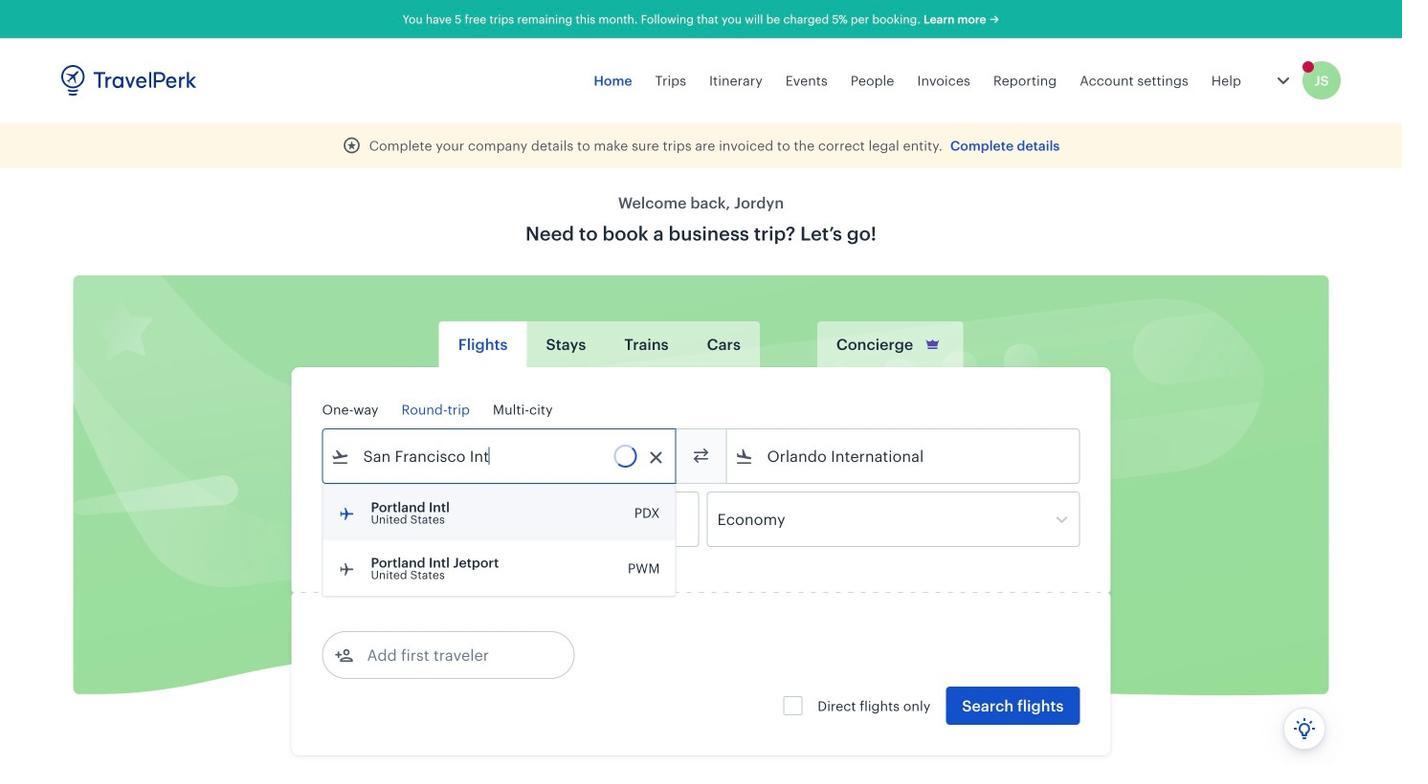 Task type: locate. For each thing, give the bounding box(es) containing it.
From search field
[[350, 441, 650, 472]]

To search field
[[754, 441, 1054, 472]]

Return text field
[[464, 493, 563, 547]]



Task type: describe. For each thing, give the bounding box(es) containing it.
Depart text field
[[350, 493, 449, 547]]

Add first traveler search field
[[354, 640, 553, 671]]



